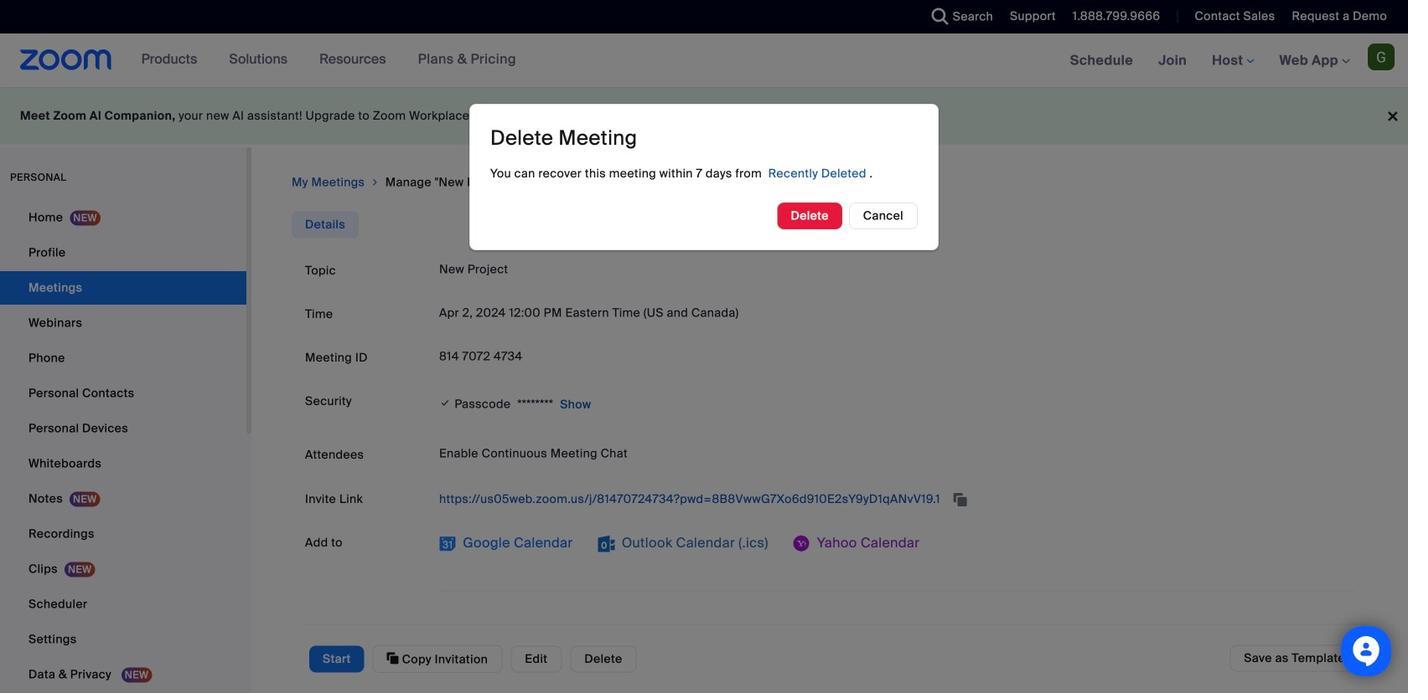 Task type: locate. For each thing, give the bounding box(es) containing it.
personal menu menu
[[0, 201, 246, 694]]

copy image
[[387, 652, 399, 667]]

heading
[[490, 125, 637, 151]]

right image
[[370, 174, 380, 191]]

tab
[[292, 212, 359, 238]]

dialog
[[469, 104, 939, 251]]

add to outlook calendar (.ics) image
[[598, 536, 615, 553]]

add to google calendar image
[[439, 536, 456, 553]]

application
[[439, 487, 1354, 513]]

manage new project navigation
[[292, 174, 1368, 192]]

manage my meeting tab control tab list
[[292, 212, 359, 238]]

footer
[[0, 87, 1408, 145]]

banner
[[0, 34, 1408, 88]]



Task type: vqa. For each thing, say whether or not it's contained in the screenshot.
dialog
yes



Task type: describe. For each thing, give the bounding box(es) containing it.
add to yahoo calendar image
[[793, 536, 810, 553]]

meetings navigation
[[1057, 34, 1408, 88]]

checked image
[[439, 395, 451, 412]]

product information navigation
[[129, 34, 529, 87]]



